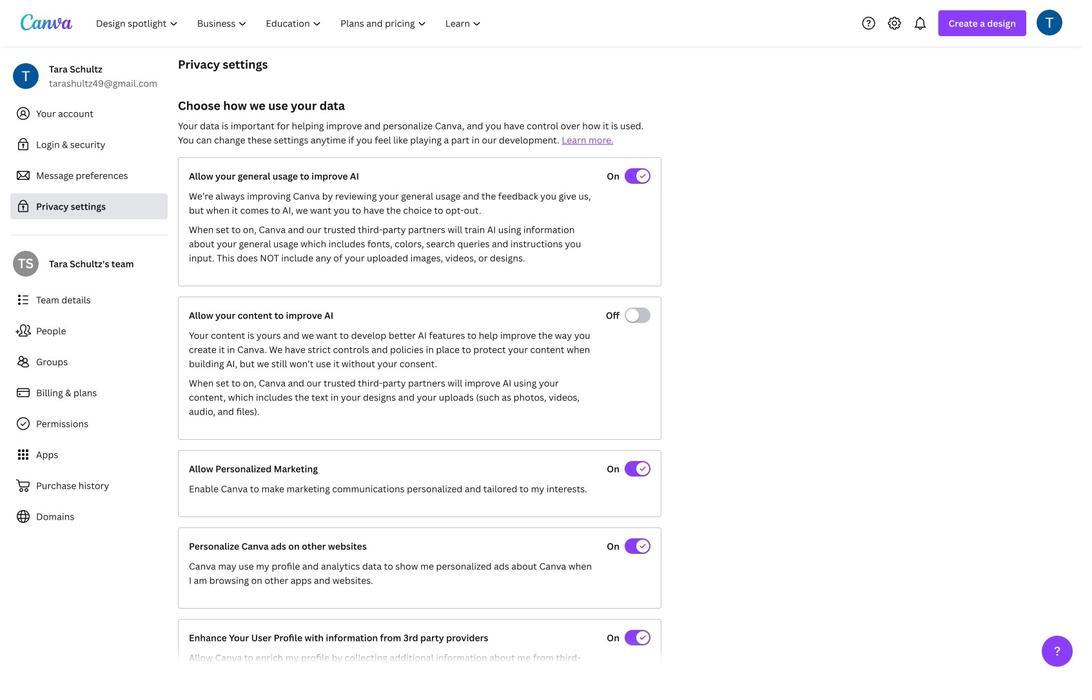 Task type: describe. For each thing, give the bounding box(es) containing it.
tara schultz's team element
[[13, 251, 39, 277]]

tara schultz image
[[1038, 10, 1063, 35]]



Task type: vqa. For each thing, say whether or not it's contained in the screenshot.
tara schultz image
yes



Task type: locate. For each thing, give the bounding box(es) containing it.
tara schultz's team image
[[13, 251, 39, 277]]

top level navigation element
[[88, 10, 493, 36]]



